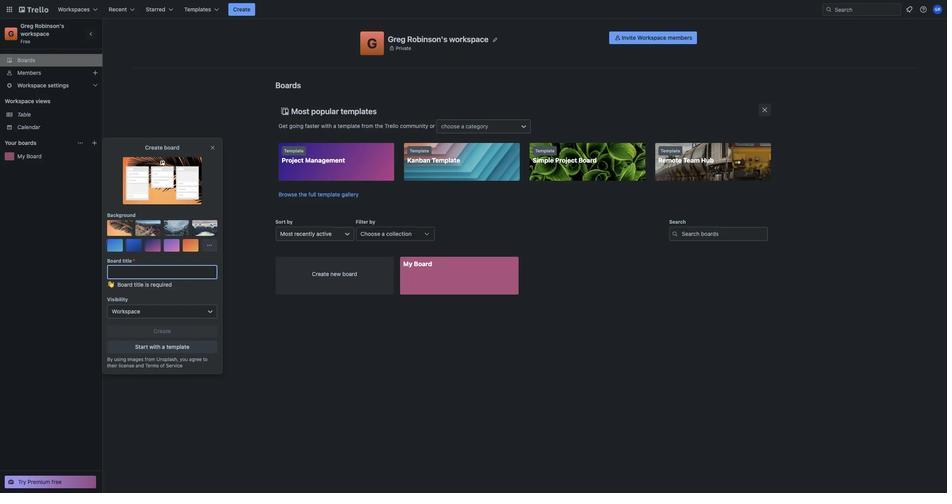 Task type: vqa. For each thing, say whether or not it's contained in the screenshot.
Search boards "text field"
no



Task type: locate. For each thing, give the bounding box(es) containing it.
1 horizontal spatial robinson's
[[407, 34, 448, 44]]

most up going
[[291, 107, 309, 116]]

0 horizontal spatial g
[[8, 29, 14, 38]]

going
[[289, 122, 304, 129]]

workspace down primary element
[[449, 34, 489, 44]]

workspace
[[638, 34, 667, 41], [17, 82, 46, 89], [5, 98, 34, 104], [112, 308, 140, 315]]

2 project from the left
[[555, 157, 577, 164]]

template
[[338, 122, 360, 129], [318, 191, 340, 198], [166, 344, 189, 350]]

1 horizontal spatial with
[[321, 122, 332, 129]]

my down the collection on the left top of page
[[403, 260, 413, 267]]

1 vertical spatial from
[[145, 357, 155, 362]]

create board
[[145, 144, 180, 151]]

the left full
[[299, 191, 307, 198]]

team
[[684, 157, 700, 164]]

robinson's down back to home image
[[35, 22, 64, 29]]

my
[[17, 153, 25, 160], [403, 260, 413, 267]]

my board down boards
[[17, 153, 42, 160]]

workspace up free
[[20, 30, 49, 37]]

0 vertical spatial create button
[[228, 3, 255, 16]]

template for browse the full template gallery
[[318, 191, 340, 198]]

create button
[[228, 3, 255, 16], [107, 325, 217, 338]]

1 project from the left
[[282, 157, 304, 164]]

background element
[[107, 220, 217, 252]]

start with a template
[[135, 344, 189, 350]]

filter
[[356, 219, 368, 225]]

sm image
[[614, 34, 622, 42]]

1 horizontal spatial my board
[[403, 260, 432, 267]]

to
[[203, 357, 208, 362]]

1 horizontal spatial board
[[343, 271, 357, 277]]

1 horizontal spatial by
[[370, 219, 375, 225]]

1 vertical spatial template
[[318, 191, 340, 198]]

template right full
[[318, 191, 340, 198]]

g button
[[360, 32, 384, 55]]

new
[[331, 271, 341, 277]]

g inside button
[[367, 35, 377, 51]]

g
[[8, 29, 14, 38], [367, 35, 377, 51]]

settings
[[48, 82, 69, 89]]

template inside button
[[166, 344, 189, 350]]

template inside template remote team hub
[[661, 148, 680, 153]]

0 horizontal spatial from
[[145, 357, 155, 362]]

0 horizontal spatial robinson's
[[35, 22, 64, 29]]

template inside 'template project management'
[[284, 148, 304, 153]]

0 vertical spatial robinson's
[[35, 22, 64, 29]]

0 horizontal spatial greg
[[20, 22, 33, 29]]

0 horizontal spatial project
[[282, 157, 304, 164]]

template up kanban
[[410, 148, 429, 153]]

boards
[[18, 139, 37, 146]]

sort
[[276, 219, 286, 225]]

workspace settings button
[[0, 79, 102, 92]]

workspace right invite
[[638, 34, 667, 41]]

1 vertical spatial my
[[403, 260, 413, 267]]

1 horizontal spatial the
[[375, 122, 383, 129]]

g left private in the top left of the page
[[367, 35, 377, 51]]

template for project
[[284, 148, 304, 153]]

template up 'remote'
[[661, 148, 680, 153]]

boards link
[[0, 54, 102, 67]]

template kanban template
[[407, 148, 460, 164]]

0 horizontal spatial my board link
[[17, 152, 98, 160]]

2 vertical spatial template
[[166, 344, 189, 350]]

0 vertical spatial the
[[375, 122, 383, 129]]

terms
[[145, 363, 159, 369]]

primary element
[[0, 0, 947, 19]]

visibility
[[107, 297, 128, 303]]

full
[[309, 191, 316, 198]]

1 by from the left
[[287, 219, 293, 225]]

0 vertical spatial board
[[164, 144, 180, 151]]

simple
[[533, 157, 554, 164]]

0 vertical spatial boards
[[17, 57, 35, 63]]

1 horizontal spatial g
[[367, 35, 377, 51]]

start
[[135, 344, 148, 350]]

0 vertical spatial from
[[362, 122, 374, 129]]

by right filter
[[370, 219, 375, 225]]

premium
[[28, 479, 50, 485]]

of
[[160, 363, 165, 369]]

👋
[[107, 281, 114, 288]]

get
[[279, 122, 288, 129]]

create
[[233, 6, 251, 13], [145, 144, 163, 151], [312, 271, 329, 277], [154, 328, 171, 334]]

active
[[317, 230, 332, 237]]

0 horizontal spatial board
[[164, 144, 180, 151]]

with right faster at top left
[[321, 122, 332, 129]]

my board down the collection on the left top of page
[[403, 260, 432, 267]]

0 horizontal spatial title
[[122, 258, 132, 264]]

by right sort
[[287, 219, 293, 225]]

template
[[284, 148, 304, 153], [410, 148, 429, 153], [535, 148, 555, 153], [661, 148, 680, 153], [432, 157, 460, 164]]

greg inside greg robinson's workspace free
[[20, 22, 33, 29]]

template for start with a template
[[166, 344, 189, 350]]

service
[[166, 363, 183, 369]]

browse the full template gallery link
[[279, 191, 359, 198]]

0 horizontal spatial the
[[299, 191, 307, 198]]

workspaces button
[[53, 3, 102, 16]]

my down the your boards
[[17, 153, 25, 160]]

greg for greg robinson's workspace free
[[20, 22, 33, 29]]

1 vertical spatial most
[[280, 230, 293, 237]]

remote
[[659, 157, 682, 164]]

g link
[[5, 28, 17, 40]]

workspace inside greg robinson's workspace free
[[20, 30, 49, 37]]

workspace inside popup button
[[17, 82, 46, 89]]

most
[[291, 107, 309, 116], [280, 230, 293, 237]]

free
[[20, 39, 30, 45]]

1 horizontal spatial my board link
[[400, 257, 519, 295]]

title
[[122, 258, 132, 264], [134, 281, 144, 288]]

g down switch to… image
[[8, 29, 14, 38]]

from
[[362, 122, 374, 129], [145, 357, 155, 362]]

2 by from the left
[[370, 219, 375, 225]]

community
[[400, 122, 428, 129]]

workspace up table
[[5, 98, 34, 104]]

0 notifications image
[[905, 5, 914, 14]]

0 vertical spatial my
[[17, 153, 25, 160]]

greg
[[20, 22, 33, 29], [388, 34, 406, 44]]

from up license and terms of service
[[145, 357, 155, 362]]

0 vertical spatial most
[[291, 107, 309, 116]]

0 horizontal spatial workspace
[[20, 30, 49, 37]]

1 vertical spatial title
[[134, 281, 144, 288]]

0 vertical spatial title
[[122, 258, 132, 264]]

project left management
[[282, 157, 304, 164]]

1 horizontal spatial greg
[[388, 34, 406, 44]]

workspace down "members"
[[17, 82, 46, 89]]

template inside 'template simple project board'
[[535, 148, 555, 153]]

your boards with 1 items element
[[5, 138, 73, 148]]

by
[[287, 219, 293, 225], [370, 219, 375, 225]]

1 horizontal spatial create button
[[228, 3, 255, 16]]

most down sort by in the left of the page
[[280, 230, 293, 237]]

1 vertical spatial boards
[[276, 81, 301, 90]]

robinson's up private in the top left of the page
[[407, 34, 448, 44]]

a up unsplash,
[[162, 344, 165, 350]]

board
[[164, 144, 180, 151], [343, 271, 357, 277]]

license
[[119, 363, 134, 369]]

background
[[107, 212, 136, 218]]

required
[[151, 281, 172, 288]]

switch to… image
[[6, 6, 13, 13]]

Search field
[[832, 4, 901, 15]]

1 horizontal spatial project
[[555, 157, 577, 164]]

1 horizontal spatial workspace
[[449, 34, 489, 44]]

from down the templates
[[362, 122, 374, 129]]

1 vertical spatial with
[[149, 344, 161, 350]]

my board
[[17, 153, 42, 160], [403, 260, 432, 267]]

template up you
[[166, 344, 189, 350]]

collection
[[386, 230, 412, 237]]

browse
[[279, 191, 297, 198]]

1 horizontal spatial boards
[[276, 81, 301, 90]]

None text field
[[107, 265, 217, 279]]

invite workspace members button
[[609, 32, 697, 44]]

workspace settings
[[17, 82, 69, 89]]

my board link
[[17, 152, 98, 160], [400, 257, 519, 295]]

license and terms of service
[[119, 363, 183, 369]]

1 vertical spatial the
[[299, 191, 307, 198]]

0 horizontal spatial my
[[17, 153, 25, 160]]

greg up free
[[20, 22, 33, 29]]

greg robinson's workspace
[[388, 34, 489, 44]]

title left * at bottom
[[122, 258, 132, 264]]

title left is
[[134, 281, 144, 288]]

search image
[[826, 6, 832, 13]]

open information menu image
[[920, 6, 928, 13]]

template down the templates
[[338, 122, 360, 129]]

0 horizontal spatial with
[[149, 344, 161, 350]]

greg for greg robinson's workspace
[[388, 34, 406, 44]]

template for kanban
[[410, 148, 429, 153]]

sort by
[[276, 219, 293, 225]]

with right the start
[[149, 344, 161, 350]]

project right "simple"
[[555, 157, 577, 164]]

template up "simple"
[[535, 148, 555, 153]]

members link
[[0, 67, 102, 79]]

kanban
[[407, 157, 430, 164]]

workspace navigation collapse icon image
[[86, 28, 97, 39]]

0 horizontal spatial by
[[287, 219, 293, 225]]

robinson's inside greg robinson's workspace free
[[35, 22, 64, 29]]

1 vertical spatial greg
[[388, 34, 406, 44]]

1 vertical spatial board
[[343, 271, 357, 277]]

the left the trello at the left top of the page
[[375, 122, 383, 129]]

0 horizontal spatial create button
[[107, 325, 217, 338]]

0 horizontal spatial my board
[[17, 153, 42, 160]]

recent button
[[104, 3, 140, 16]]

template down going
[[284, 148, 304, 153]]

the
[[375, 122, 383, 129], [299, 191, 307, 198]]

workspace views
[[5, 98, 50, 104]]

close popover image
[[210, 145, 216, 151]]

project inside 'template simple project board'
[[555, 157, 577, 164]]

starred button
[[141, 3, 178, 16]]

a
[[333, 122, 336, 129], [461, 123, 464, 130], [382, 230, 385, 237], [162, 344, 165, 350]]

0 vertical spatial greg
[[20, 22, 33, 29]]

robinson's for greg robinson's workspace free
[[35, 22, 64, 29]]

back to home image
[[19, 3, 48, 16]]

template for simple
[[535, 148, 555, 153]]

1 vertical spatial robinson's
[[407, 34, 448, 44]]

boards
[[17, 57, 35, 63], [276, 81, 301, 90]]

greg up private in the top left of the page
[[388, 34, 406, 44]]

get going faster with a template from the trello community or
[[279, 122, 437, 129]]

0 vertical spatial with
[[321, 122, 332, 129]]

project
[[282, 157, 304, 164], [555, 157, 577, 164]]

your
[[5, 139, 17, 146]]

trello
[[385, 122, 399, 129]]

robinson's
[[35, 22, 64, 29], [407, 34, 448, 44]]

workspace down the visibility
[[112, 308, 140, 315]]

workspace
[[20, 30, 49, 37], [449, 34, 489, 44]]

0 horizontal spatial boards
[[17, 57, 35, 63]]

0 vertical spatial my board link
[[17, 152, 98, 160]]

hub
[[702, 157, 714, 164]]

recently
[[294, 230, 315, 237]]



Task type: describe. For each thing, give the bounding box(es) containing it.
template project management
[[282, 148, 345, 164]]

templates
[[184, 6, 211, 13]]

your boards
[[5, 139, 37, 146]]

1 horizontal spatial my
[[403, 260, 413, 267]]

views
[[35, 98, 50, 104]]

members
[[17, 69, 41, 76]]

create for create board
[[145, 144, 163, 151]]

a right "choose"
[[461, 123, 464, 130]]

is
[[145, 281, 149, 288]]

by for sort by
[[287, 219, 293, 225]]

browse the full template gallery
[[279, 191, 359, 198]]

create button inside primary element
[[228, 3, 255, 16]]

most popular templates
[[291, 107, 377, 116]]

template right kanban
[[432, 157, 460, 164]]

most for most recently active
[[280, 230, 293, 237]]

wave image
[[107, 281, 114, 292]]

workspaces
[[58, 6, 90, 13]]

0 vertical spatial my board
[[17, 153, 42, 160]]

agree
[[189, 357, 202, 362]]

g for g link
[[8, 29, 14, 38]]

board inside 'template simple project board'
[[579, 157, 597, 164]]

greg robinson's workspace link
[[20, 22, 66, 37]]

calendar link
[[17, 123, 98, 131]]

private
[[396, 45, 411, 51]]

robinson's for greg robinson's workspace
[[407, 34, 448, 44]]

templates button
[[180, 3, 224, 16]]

1 vertical spatial my board link
[[400, 257, 519, 295]]

license link
[[119, 363, 134, 369]]

add board image
[[91, 140, 98, 146]]

try
[[18, 479, 26, 485]]

table link
[[17, 111, 98, 119]]

👋 board title is required
[[107, 281, 172, 288]]

with inside button
[[149, 344, 161, 350]]

workspace for workspace
[[112, 308, 140, 315]]

g for g button
[[367, 35, 377, 51]]

from inside by using images from unsplash, you agree to their
[[145, 357, 155, 362]]

you
[[180, 357, 188, 362]]

template for remote
[[661, 148, 680, 153]]

images
[[128, 357, 143, 362]]

template simple project board
[[533, 148, 597, 164]]

gallery
[[342, 191, 359, 198]]

1 vertical spatial create button
[[107, 325, 217, 338]]

workspace for greg robinson's workspace
[[449, 34, 489, 44]]

board title *
[[107, 258, 135, 264]]

invite workspace members
[[622, 34, 693, 41]]

filter by
[[356, 219, 375, 225]]

table
[[17, 111, 31, 118]]

faster
[[305, 122, 320, 129]]

using
[[114, 357, 126, 362]]

free
[[52, 479, 62, 485]]

calendar
[[17, 124, 40, 130]]

your boards menu image
[[77, 140, 84, 146]]

Search text field
[[670, 227, 768, 241]]

templates
[[341, 107, 377, 116]]

1 vertical spatial my board
[[403, 260, 432, 267]]

try premium free button
[[5, 476, 96, 488]]

category
[[466, 123, 488, 130]]

starred
[[146, 6, 165, 13]]

template remote team hub
[[659, 148, 714, 164]]

a right choose
[[382, 230, 385, 237]]

search
[[670, 219, 686, 225]]

workspace for workspace settings
[[17, 82, 46, 89]]

greg robinson (gregrobinson96) image
[[933, 5, 943, 14]]

workspace for greg robinson's workspace free
[[20, 30, 49, 37]]

create inside primary element
[[233, 6, 251, 13]]

most for most popular templates
[[291, 107, 309, 116]]

1 horizontal spatial from
[[362, 122, 374, 129]]

members
[[668, 34, 693, 41]]

most recently active
[[280, 230, 332, 237]]

create new board
[[312, 271, 357, 277]]

1 horizontal spatial title
[[134, 281, 144, 288]]

workspace inside button
[[638, 34, 667, 41]]

by
[[107, 357, 113, 362]]

and
[[136, 363, 144, 369]]

choose a collection button
[[356, 227, 435, 241]]

choose a collection
[[361, 230, 412, 237]]

terms of service link
[[145, 363, 183, 369]]

0 vertical spatial template
[[338, 122, 360, 129]]

create for create new board
[[312, 271, 329, 277]]

invite
[[622, 34, 636, 41]]

project inside 'template project management'
[[282, 157, 304, 164]]

greg robinson's workspace free
[[20, 22, 66, 45]]

recent
[[109, 6, 127, 13]]

workspace for workspace views
[[5, 98, 34, 104]]

custom image image
[[117, 225, 123, 231]]

their
[[107, 363, 117, 369]]

a down most popular templates
[[333, 122, 336, 129]]

unsplash,
[[156, 357, 179, 362]]

choose
[[441, 123, 460, 130]]

choose a category
[[441, 123, 488, 130]]

by for filter by
[[370, 219, 375, 225]]

create for create button to the bottom
[[154, 328, 171, 334]]

try premium free
[[18, 479, 62, 485]]

or
[[430, 122, 435, 129]]

start with a template button
[[107, 341, 217, 353]]

by using images from unsplash, you agree to their
[[107, 357, 208, 369]]



